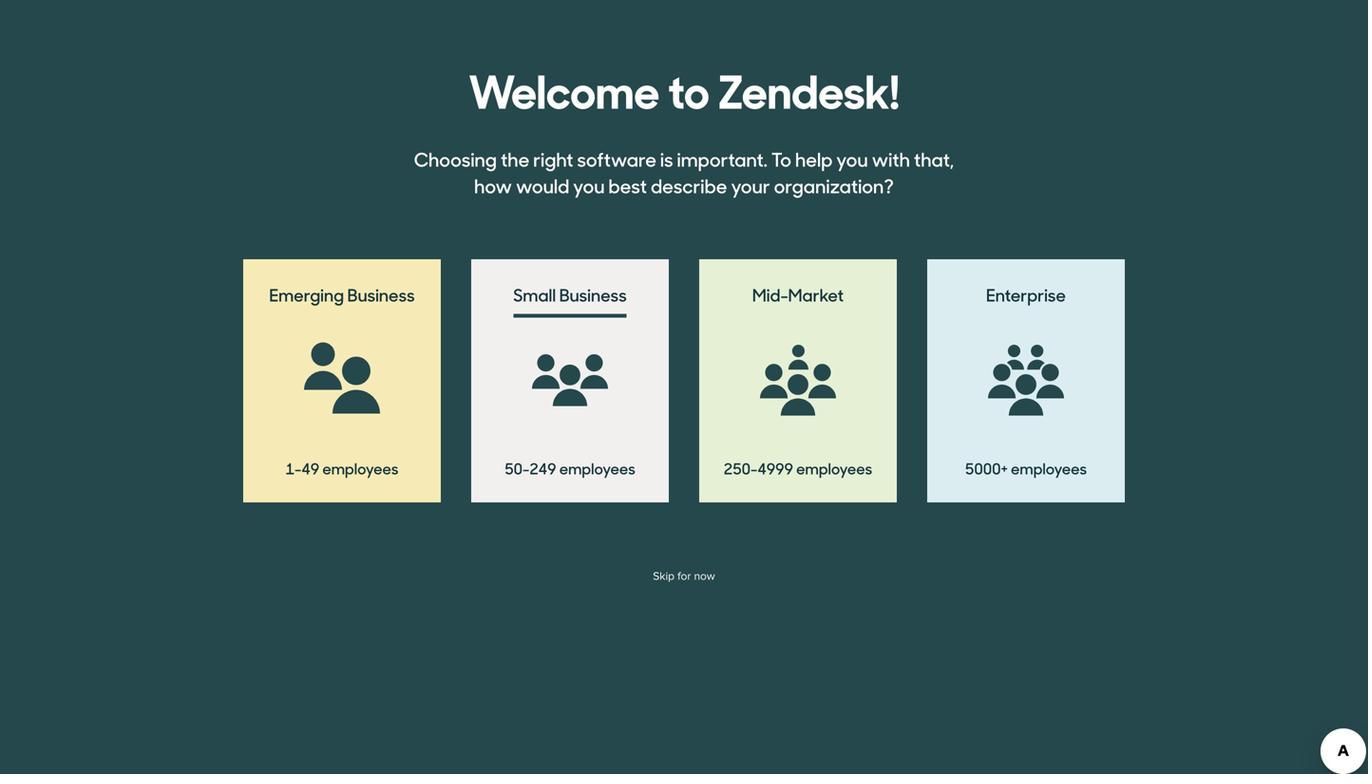 Task type: describe. For each thing, give the bounding box(es) containing it.
4999
[[758, 458, 794, 479]]

business for emerging business
[[348, 282, 415, 307]]

welcome to zendesk!
[[469, 55, 900, 122]]

help
[[796, 145, 833, 172]]

skip for now link
[[653, 570, 715, 584]]

small business
[[514, 282, 627, 307]]

software
[[577, 145, 657, 172]]

skip for now
[[653, 570, 715, 584]]

the
[[501, 145, 530, 172]]

employees for small business
[[560, 458, 636, 479]]

skip
[[653, 570, 675, 584]]

50-
[[505, 458, 530, 479]]

0 horizontal spatial you
[[573, 172, 605, 199]]

business for small business
[[560, 282, 627, 307]]

mid-
[[753, 282, 789, 307]]

now
[[694, 570, 715, 584]]

1 horizontal spatial you
[[837, 145, 868, 172]]

249
[[530, 458, 557, 479]]

choosing
[[414, 145, 497, 172]]

smb image
[[532, 355, 608, 407]]

welcome
[[469, 55, 660, 122]]

important.
[[677, 145, 768, 172]]

5000+ employees
[[966, 458, 1087, 479]]

49
[[302, 458, 320, 479]]

organization?
[[774, 172, 894, 199]]



Task type: locate. For each thing, give the bounding box(es) containing it.
business right small
[[560, 282, 627, 307]]

enterprise image
[[989, 345, 1065, 416]]

employees right 49
[[323, 458, 399, 479]]

how
[[474, 172, 512, 199]]

market
[[789, 282, 844, 307]]

choosing the right software is important. to help you with that, how would you best describe your organization?
[[414, 145, 954, 199]]

you left best
[[573, 172, 605, 199]]

emerging business
[[269, 282, 415, 307]]

to
[[668, 55, 710, 122]]

employees
[[560, 458, 636, 479], [797, 458, 873, 479], [1011, 458, 1087, 479], [323, 458, 399, 479]]

1 employees from the left
[[560, 458, 636, 479]]

1 business from the left
[[348, 282, 415, 307]]

5000+
[[966, 458, 1008, 479]]

1 horizontal spatial business
[[560, 282, 627, 307]]

2 business from the left
[[560, 282, 627, 307]]

business
[[348, 282, 415, 307], [560, 282, 627, 307]]

employees for mid-market
[[797, 458, 873, 479]]

with
[[872, 145, 910, 172]]

50-249 employees
[[505, 458, 636, 479]]

describe
[[651, 172, 728, 199]]

1-
[[286, 458, 302, 479]]

mid market image
[[760, 345, 836, 416]]

business right emerging
[[348, 282, 415, 307]]

250-4999 employees
[[724, 458, 873, 479]]

1-49 employees
[[286, 458, 399, 479]]

emerging
[[269, 282, 344, 307]]

employees for emerging business
[[323, 458, 399, 479]]

you
[[837, 145, 868, 172], [573, 172, 605, 199]]

zendesk!
[[718, 55, 900, 122]]

mid-market
[[753, 282, 844, 307]]

your
[[731, 172, 771, 199]]

for
[[678, 570, 691, 584]]

4 employees from the left
[[323, 458, 399, 479]]

employees right '249'
[[560, 458, 636, 479]]

right
[[533, 145, 574, 172]]

0 horizontal spatial business
[[348, 282, 415, 307]]

enterprise
[[987, 282, 1066, 307]]

250-
[[724, 458, 758, 479]]

3 employees from the left
[[1011, 458, 1087, 479]]

employees right 5000+
[[1011, 458, 1087, 479]]

would
[[516, 172, 570, 199]]

esmb image
[[304, 343, 380, 419]]

you right help
[[837, 145, 868, 172]]

employees right '4999'
[[797, 458, 873, 479]]

best
[[609, 172, 647, 199]]

2 employees from the left
[[797, 458, 873, 479]]

that,
[[914, 145, 954, 172]]

small
[[514, 282, 556, 307]]

to
[[772, 145, 792, 172]]

is
[[661, 145, 673, 172]]



Task type: vqa. For each thing, say whether or not it's contained in the screenshot.


